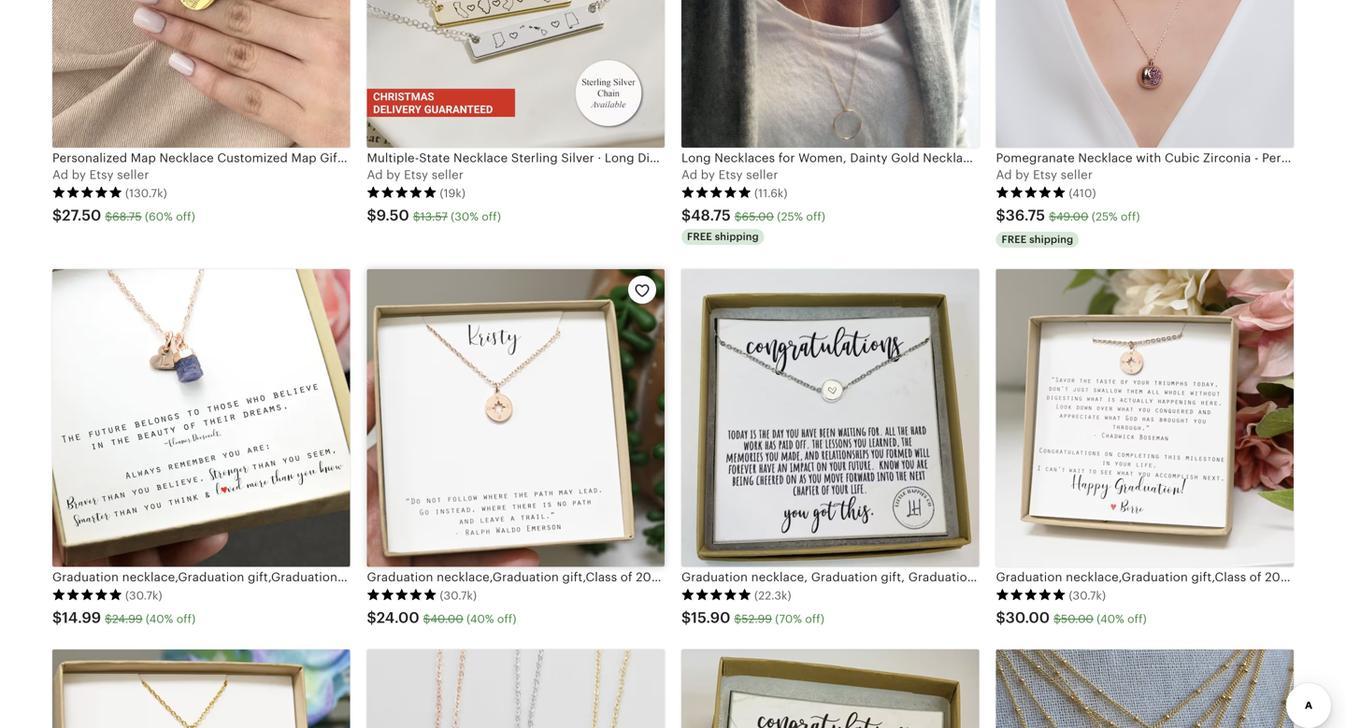 Task type: vqa. For each thing, say whether or not it's contained in the screenshot.


Task type: locate. For each thing, give the bounding box(es) containing it.
$ left 52.99 at the bottom right of the page
[[682, 610, 692, 627]]

a up "free shipping"
[[997, 168, 1005, 182]]

4 seller from the left
[[1061, 168, 1093, 182]]

b for 9.50
[[387, 168, 394, 182]]

50.00
[[1062, 613, 1094, 626]]

etsy for 27.50
[[89, 168, 114, 182]]

2 a d b y etsy seller from the left
[[367, 168, 464, 182]]

off) right '40.00'
[[498, 613, 517, 626]]

$ left 68.75
[[52, 207, 62, 224]]

a d b y etsy seller
[[52, 168, 149, 182], [367, 168, 464, 182], [682, 168, 779, 182], [997, 168, 1093, 182]]

off) for 48.75
[[807, 210, 826, 223]]

3 d from the left
[[690, 168, 698, 182]]

a
[[52, 168, 61, 182], [367, 168, 376, 182], [682, 168, 690, 182], [997, 168, 1005, 182]]

(25%
[[778, 210, 804, 223], [1092, 210, 1118, 223]]

b up 9.50
[[387, 168, 394, 182]]

5 out of 5 stars image up "15.90"
[[682, 589, 752, 602]]

d up 36.75
[[1005, 168, 1013, 182]]

$ 15.90 $ 52.99 (70% off)
[[682, 610, 825, 627]]

$ left 13.57 on the left of page
[[367, 207, 377, 224]]

0 horizontal spatial graduation necklace,graduation gift,class of 2023, grad necklace, high school grads, college grads ,compass necklace,graduating senior gifts image
[[52, 650, 350, 729]]

a d b y etsy seller up (410)
[[997, 168, 1093, 182]]

(25% for 48.75
[[778, 210, 804, 223]]

4 etsy from the left
[[1034, 168, 1058, 182]]

4 a from the left
[[997, 168, 1005, 182]]

1 a d b y etsy seller from the left
[[52, 168, 149, 182]]

d
[[61, 168, 68, 182], [375, 168, 383, 182], [690, 168, 698, 182], [1005, 168, 1013, 182]]

13.57
[[421, 210, 448, 223]]

a d b y etsy seller up (19k)
[[367, 168, 464, 182]]

5 out of 5 stars image up 24.00
[[367, 589, 437, 602]]

off) inside "$ 14.99 $ 24.99 (40% off)"
[[176, 613, 196, 626]]

(40%
[[146, 613, 173, 626], [467, 613, 494, 626], [1098, 613, 1125, 626]]

seller for 48.75
[[747, 168, 779, 182]]

1 horizontal spatial free
[[1002, 234, 1027, 246]]

0 horizontal spatial free
[[688, 231, 713, 243]]

graduation necklace,graduation gift,class of 2023, grad necklace, high school grads, college grads ,compass necklace,graduating senior gifts image
[[367, 270, 665, 567], [52, 650, 350, 729]]

etsy for 36.75
[[1034, 168, 1058, 182]]

a d b y etsy seller for 27.50
[[52, 168, 149, 182]]

d up 27.50
[[61, 168, 68, 182]]

1 (30.7k) from the left
[[125, 590, 162, 602]]

$ right 36.75
[[1050, 210, 1057, 223]]

seller for 9.50
[[432, 168, 464, 182]]

4 a d b y etsy seller from the left
[[997, 168, 1093, 182]]

seller up (410)
[[1061, 168, 1093, 182]]

1 (25% from the left
[[778, 210, 804, 223]]

off) inside '$ 27.50 $ 68.75 (60% off)'
[[176, 210, 195, 223]]

off) for 14.99
[[176, 613, 196, 626]]

b up the 48.75
[[701, 168, 709, 182]]

graduation necklace,graduation gift,graduation jewelry,class of 2023,september birthstone birthday sapphire, high school college grads sap image
[[52, 270, 350, 567]]

(25% inside $ 48.75 $ 65.00 (25% off) free shipping
[[778, 210, 804, 223]]

a up the $ 9.50 $ 13.57 (30% off)
[[367, 168, 376, 182]]

a d b y etsy seller up 27.50
[[52, 168, 149, 182]]

seller
[[117, 168, 149, 182], [432, 168, 464, 182], [747, 168, 779, 182], [1061, 168, 1093, 182]]

3 y from the left
[[709, 168, 716, 182]]

2 (40% from the left
[[467, 613, 494, 626]]

$ right the 48.75
[[735, 210, 742, 223]]

24.99
[[112, 613, 143, 626]]

(25% down (11.6k) in the top of the page
[[778, 210, 804, 223]]

3 (40% from the left
[[1098, 613, 1125, 626]]

b up 36.75
[[1016, 168, 1024, 182]]

1 vertical spatial graduation necklace,graduation gift,class of 2023, grad necklace, high school grads, college grads ,compass necklace,graduating senior gifts image
[[52, 650, 350, 729]]

$ up "free shipping"
[[997, 207, 1006, 224]]

1 horizontal spatial graduation necklace,graduation gift,class of 2023, grad necklace, high school grads, college grads ,compass necklace,graduating senior gifts image
[[367, 270, 665, 567]]

y up 27.50
[[79, 168, 86, 182]]

multiple-state necklace sterling silver · long distance relationship gift · friendship necklace · family necklace · graduation gift · fn-147 image
[[367, 0, 665, 148]]

3 seller from the left
[[747, 168, 779, 182]]

(40% inside "$ 14.99 $ 24.99 (40% off)"
[[146, 613, 173, 626]]

a d b y etsy seller for 48.75
[[682, 168, 779, 182]]

off) inside $ 48.75 $ 65.00 (25% off) free shipping
[[807, 210, 826, 223]]

$ right "15.90"
[[735, 613, 742, 626]]

1 d from the left
[[61, 168, 68, 182]]

off) inside $ 24.00 $ 40.00 (40% off)
[[498, 613, 517, 626]]

(40% for 14.99
[[146, 613, 173, 626]]

$ right 9.50
[[413, 210, 421, 223]]

b for 36.75
[[1016, 168, 1024, 182]]

shipping down 65.00
[[715, 231, 759, 243]]

2 (25% from the left
[[1092, 210, 1118, 223]]

etsy up 36.75
[[1034, 168, 1058, 182]]

5 out of 5 stars image up 14.99
[[52, 589, 123, 602]]

1 horizontal spatial (30.7k)
[[440, 590, 477, 602]]

d up the 48.75
[[690, 168, 698, 182]]

seller up "(130.7k)"
[[117, 168, 149, 182]]

4 y from the left
[[1024, 168, 1030, 182]]

1 horizontal spatial (25%
[[1092, 210, 1118, 223]]

2 y from the left
[[394, 168, 401, 182]]

(40% inside $ 30.00 $ 50.00 (40% off)
[[1098, 613, 1125, 626]]

free down the 48.75
[[688, 231, 713, 243]]

2 a from the left
[[367, 168, 376, 182]]

$ left 65.00
[[682, 207, 691, 224]]

a up $ 48.75 $ 65.00 (25% off) free shipping
[[682, 168, 690, 182]]

3 a from the left
[[682, 168, 690, 182]]

etsy up the $ 9.50 $ 13.57 (30% off)
[[404, 168, 429, 182]]

(40% right 50.00
[[1098, 613, 1125, 626]]

(70%
[[776, 613, 803, 626]]

off) for 27.50
[[176, 210, 195, 223]]

(40% right '40.00'
[[467, 613, 494, 626]]

(30.7k)
[[125, 590, 162, 602], [440, 590, 477, 602], [1070, 590, 1107, 602]]

seller up (19k)
[[432, 168, 464, 182]]

off) inside the $ 36.75 $ 49.00 (25% off)
[[1122, 210, 1141, 223]]

3 a d b y etsy seller from the left
[[682, 168, 779, 182]]

3 b from the left
[[701, 168, 709, 182]]

y up the 48.75
[[709, 168, 716, 182]]

3 etsy from the left
[[719, 168, 743, 182]]

2 d from the left
[[375, 168, 383, 182]]

2 horizontal spatial (30.7k)
[[1070, 590, 1107, 602]]

d up 9.50
[[375, 168, 383, 182]]

(410)
[[1070, 187, 1097, 200]]

off) for 9.50
[[482, 210, 501, 223]]

off)
[[176, 210, 195, 223], [482, 210, 501, 223], [807, 210, 826, 223], [1122, 210, 1141, 223], [176, 613, 196, 626], [498, 613, 517, 626], [806, 613, 825, 626], [1128, 613, 1148, 626]]

(30.7k) up 50.00
[[1070, 590, 1107, 602]]

(11.6k)
[[755, 187, 788, 200]]

(40% for 30.00
[[1098, 613, 1125, 626]]

off) inside $ 15.90 $ 52.99 (70% off)
[[806, 613, 825, 626]]

off) inside $ 30.00 $ 50.00 (40% off)
[[1128, 613, 1148, 626]]

a d b y etsy seller for 36.75
[[997, 168, 1093, 182]]

1 a from the left
[[52, 168, 61, 182]]

$ inside '$ 27.50 $ 68.75 (60% off)'
[[105, 210, 112, 223]]

65.00
[[742, 210, 775, 223]]

$ right 14.99
[[105, 613, 112, 626]]

(40% inside $ 24.00 $ 40.00 (40% off)
[[467, 613, 494, 626]]

2 b from the left
[[387, 168, 394, 182]]

$ inside "$ 14.99 $ 24.99 (40% off)"
[[105, 613, 112, 626]]

a d b y etsy seller up the 48.75
[[682, 168, 779, 182]]

shipping down the $ 36.75 $ 49.00 (25% off)
[[1030, 234, 1074, 246]]

free
[[688, 231, 713, 243], [1002, 234, 1027, 246]]

b up 27.50
[[72, 168, 80, 182]]

1 horizontal spatial (40%
[[467, 613, 494, 626]]

(30.7k) up '40.00'
[[440, 590, 477, 602]]

24.00
[[377, 610, 420, 627]]

y for 48.75
[[709, 168, 716, 182]]

(30.7k) for 24.00
[[440, 590, 477, 602]]

1 etsy from the left
[[89, 168, 114, 182]]

$ 27.50 $ 68.75 (60% off)
[[52, 207, 195, 224]]

y
[[79, 168, 86, 182], [394, 168, 401, 182], [709, 168, 716, 182], [1024, 168, 1030, 182]]

(19k)
[[440, 187, 466, 200]]

long necklaces for women, dainty gold necklace, long gold necklace, graduation necklace, layered necklace, karma necklace image
[[682, 0, 980, 148]]

off) right "49.00"
[[1122, 210, 1141, 223]]

1 b from the left
[[72, 168, 80, 182]]

$ left 24.99
[[52, 610, 62, 627]]

$ 30.00 $ 50.00 (40% off)
[[997, 610, 1148, 627]]

4 b from the left
[[1016, 168, 1024, 182]]

seller up (11.6k) in the top of the page
[[747, 168, 779, 182]]

3 (30.7k) from the left
[[1070, 590, 1107, 602]]

30.00
[[1006, 610, 1051, 627]]

(40% right 24.99
[[146, 613, 173, 626]]

2 horizontal spatial (40%
[[1098, 613, 1125, 626]]

off) right 50.00
[[1128, 613, 1148, 626]]

4 d from the left
[[1005, 168, 1013, 182]]

y up 36.75
[[1024, 168, 1030, 182]]

$ right 27.50
[[105, 210, 112, 223]]

d for 27.50
[[61, 168, 68, 182]]

0 horizontal spatial (30.7k)
[[125, 590, 162, 602]]

b
[[72, 168, 80, 182], [387, 168, 394, 182], [701, 168, 709, 182], [1016, 168, 1024, 182]]

1 seller from the left
[[117, 168, 149, 182]]

(25% for 36.75
[[1092, 210, 1118, 223]]

off) right (30%
[[482, 210, 501, 223]]

(25% inside the $ 36.75 $ 49.00 (25% off)
[[1092, 210, 1118, 223]]

2 (30.7k) from the left
[[440, 590, 477, 602]]

etsy for 9.50
[[404, 168, 429, 182]]

$ right 24.00
[[423, 613, 431, 626]]

$ inside $ 24.00 $ 40.00 (40% off)
[[423, 613, 431, 626]]

(30.7k) up 24.99
[[125, 590, 162, 602]]

off) right (70% at the bottom of the page
[[806, 613, 825, 626]]

5 out of 5 stars image
[[52, 186, 123, 199], [367, 186, 437, 199], [682, 186, 752, 199], [997, 186, 1067, 199], [52, 589, 123, 602], [367, 589, 437, 602], [682, 589, 752, 602], [997, 589, 1067, 602]]

a up '$ 27.50 $ 68.75 (60% off)'
[[52, 168, 61, 182]]

etsy
[[89, 168, 114, 182], [404, 168, 429, 182], [719, 168, 743, 182], [1034, 168, 1058, 182]]

2 seller from the left
[[432, 168, 464, 182]]

a for 36.75
[[997, 168, 1005, 182]]

b for 48.75
[[701, 168, 709, 182]]

$
[[52, 207, 62, 224], [367, 207, 377, 224], [682, 207, 691, 224], [997, 207, 1006, 224], [105, 210, 112, 223], [413, 210, 421, 223], [735, 210, 742, 223], [1050, 210, 1057, 223], [52, 610, 62, 627], [367, 610, 377, 627], [682, 610, 692, 627], [997, 610, 1006, 627], [105, 613, 112, 626], [423, 613, 431, 626], [735, 613, 742, 626], [1054, 613, 1062, 626]]

etsy up 27.50
[[89, 168, 114, 182]]

off) for 30.00
[[1128, 613, 1148, 626]]

1 (40% from the left
[[146, 613, 173, 626]]

0 horizontal spatial (25%
[[778, 210, 804, 223]]

$ 36.75 $ 49.00 (25% off)
[[997, 207, 1141, 224]]

0 horizontal spatial (40%
[[146, 613, 173, 626]]

off) right 65.00
[[807, 210, 826, 223]]

a for 27.50
[[52, 168, 61, 182]]

graduation necklace,graduation gift,class of 2023, grad necklace, high school grads, college grads ,compass necklace image
[[997, 270, 1295, 567]]

free down 36.75
[[1002, 234, 1027, 246]]

y up 9.50
[[394, 168, 401, 182]]

off) right (60%
[[176, 210, 195, 223]]

49.00
[[1057, 210, 1089, 223]]

$ right 30.00
[[1054, 613, 1062, 626]]

etsy up the 48.75
[[719, 168, 743, 182]]

pomegranate necklace with cubic zirconia - perfect christmas, mentor, and appreciation gift, graduation gift, holiday jewelry, mentor gift image
[[997, 0, 1295, 148]]

48.75
[[691, 207, 731, 224]]

$ left 50.00
[[997, 610, 1006, 627]]

2 etsy from the left
[[404, 168, 429, 182]]

1 y from the left
[[79, 168, 86, 182]]

off) right 24.99
[[176, 613, 196, 626]]

15.90
[[692, 610, 731, 627]]

(25% right "49.00"
[[1092, 210, 1118, 223]]

shipping
[[715, 231, 759, 243], [1030, 234, 1074, 246]]

0 horizontal spatial shipping
[[715, 231, 759, 243]]

d for 9.50
[[375, 168, 383, 182]]

off) inside the $ 9.50 $ 13.57 (30% off)
[[482, 210, 501, 223]]



Task type: describe. For each thing, give the bounding box(es) containing it.
personalized map necklace customized map gift for dad engraved map coordinate unique gift for couples long distance friends jewelry image
[[52, 0, 350, 148]]

(60%
[[145, 210, 173, 223]]

b for 27.50
[[72, 168, 80, 182]]

$ 9.50 $ 13.57 (30% off)
[[367, 207, 501, 224]]

y for 36.75
[[1024, 168, 1030, 182]]

a for 48.75
[[682, 168, 690, 182]]

1 horizontal spatial shipping
[[1030, 234, 1074, 246]]

a for 9.50
[[367, 168, 376, 182]]

off) for 24.00
[[498, 613, 517, 626]]

(40% for 24.00
[[467, 613, 494, 626]]

0 vertical spatial graduation necklace,graduation gift,class of 2023, grad necklace, high school grads, college grads ,compass necklace,graduating senior gifts image
[[367, 270, 665, 567]]

d for 36.75
[[1005, 168, 1013, 182]]

40.00
[[431, 613, 464, 626]]

$ inside the $ 9.50 $ 13.57 (30% off)
[[413, 210, 421, 223]]

68.75
[[112, 210, 142, 223]]

off) for 36.75
[[1122, 210, 1141, 223]]

52.99
[[742, 613, 773, 626]]

(130.7k)
[[125, 187, 167, 200]]

shipping inside $ 48.75 $ 65.00 (25% off) free shipping
[[715, 231, 759, 243]]

$ inside $ 15.90 $ 52.99 (70% off)
[[735, 613, 742, 626]]

y for 9.50
[[394, 168, 401, 182]]

$ left '40.00'
[[367, 610, 377, 627]]

14.99
[[62, 610, 101, 627]]

off) for 15.90
[[806, 613, 825, 626]]

9.50
[[377, 207, 410, 224]]

college graduation necklace, grad gift, grad gifts for her, grad gifts for girls, graduation necklace gift, graduation necklace for daughter image
[[682, 650, 980, 729]]

$ 24.00 $ 40.00 (40% off)
[[367, 610, 517, 627]]

d for 48.75
[[690, 168, 698, 182]]

graduation necklace, graduation gift, graduation jewelry, class of 2023, class of 2023, grad necklace, high school grads, college grads image
[[682, 270, 980, 567]]

(22.3k)
[[755, 590, 792, 602]]

seller for 36.75
[[1061, 168, 1093, 182]]

a d b y etsy seller for 9.50
[[367, 168, 464, 182]]

5 out of 5 stars image up 27.50
[[52, 186, 123, 199]]

etsy for 48.75
[[719, 168, 743, 182]]

27.50
[[62, 207, 101, 224]]

(30.7k) for 14.99
[[125, 590, 162, 602]]

(30%
[[451, 210, 479, 223]]

custom graduation necklace name necklace college graduation gift for women personalized graduation high school grad class of 2023 image
[[367, 650, 665, 729]]

y for 27.50
[[79, 168, 86, 182]]

college necklace, college acceptance gift, graduation necklace, graduation gift, new college gift, college admission gift, class of 2023 image
[[997, 650, 1295, 729]]

$ 48.75 $ 65.00 (25% off) free shipping
[[682, 207, 826, 243]]

$ inside $ 30.00 $ 50.00 (40% off)
[[1054, 613, 1062, 626]]

free inside $ 48.75 $ 65.00 (25% off) free shipping
[[688, 231, 713, 243]]

free shipping
[[1002, 234, 1074, 246]]

(30.7k) for 30.00
[[1070, 590, 1107, 602]]

5 out of 5 stars image up 9.50
[[367, 186, 437, 199]]

$ 14.99 $ 24.99 (40% off)
[[52, 610, 196, 627]]

36.75
[[1006, 207, 1046, 224]]

5 out of 5 stars image up 30.00
[[997, 589, 1067, 602]]

$ inside the $ 36.75 $ 49.00 (25% off)
[[1050, 210, 1057, 223]]

5 out of 5 stars image up the 48.75
[[682, 186, 752, 199]]

seller for 27.50
[[117, 168, 149, 182]]

5 out of 5 stars image up 36.75
[[997, 186, 1067, 199]]



